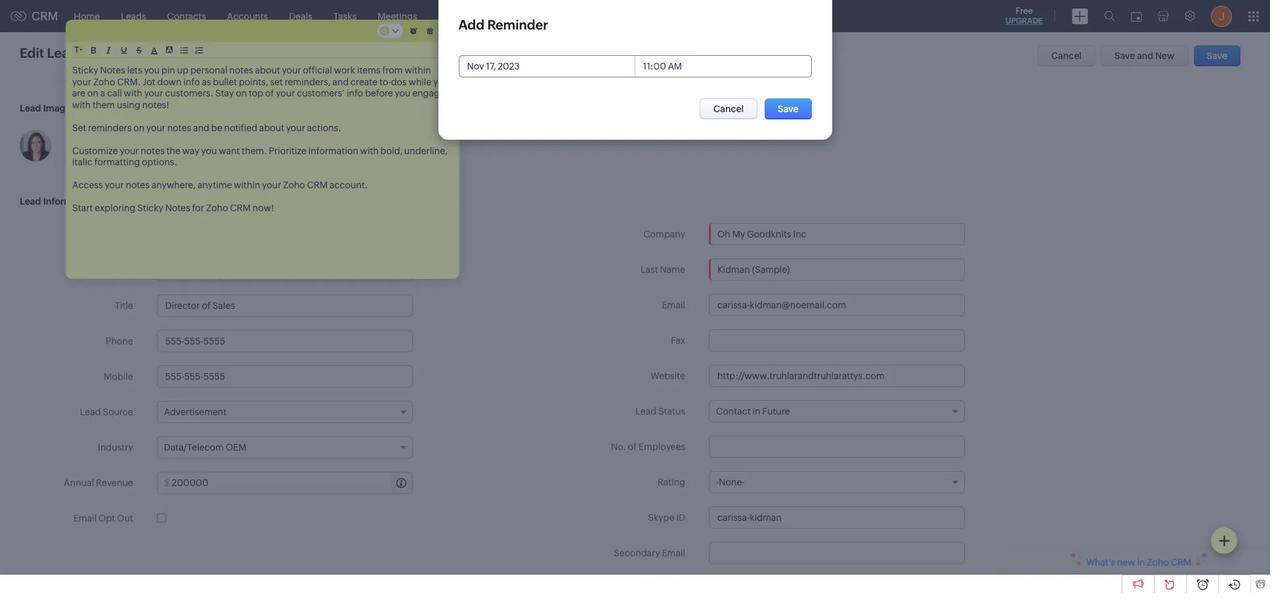 Task type: describe. For each thing, give the bounding box(es) containing it.
engage
[[413, 88, 445, 99]]

your up prioritize
[[286, 122, 305, 133]]

set
[[72, 122, 86, 133]]

1 vertical spatial save button
[[765, 99, 812, 120]]

id
[[676, 513, 686, 523]]

within inside sticky notes lets you pin up personal notes about your official work items from within your zoho crm. jot down info as bullet points, set reminders, and create to-dos while you are on a call with your customers. stay on top of your customers' info before you engage with them using notes!
[[405, 65, 431, 76]]

italic
[[72, 157, 93, 167]]

profile element
[[1204, 0, 1240, 32]]

contacts link
[[157, 0, 217, 32]]

bullet
[[213, 77, 237, 87]]

and inside sticky notes lets you pin up personal notes about your official work items from within your zoho crm. jot down info as bullet points, set reminders, and create to-dos while you are on a call with your customers. stay on top of your customers' info before you engage with them using notes!
[[333, 77, 349, 87]]

2 horizontal spatial zoho
[[283, 180, 305, 190]]

and inside button
[[1137, 51, 1154, 61]]

crm.
[[117, 77, 141, 87]]

the
[[167, 145, 181, 156]]

way
[[182, 145, 199, 156]]

0 horizontal spatial cancel
[[714, 104, 744, 114]]

out
[[117, 514, 133, 524]]

secondary
[[614, 548, 660, 559]]

industry
[[98, 443, 133, 453]]

owner
[[104, 229, 133, 240]]

sticky inside sticky notes lets you pin up personal notes about your official work items from within your zoho crm. jot down info as bullet points, set reminders, and create to-dos while you are on a call with your customers. stay on top of your customers' info before you engage with them using notes!
[[72, 65, 98, 76]]

save inside button
[[1115, 51, 1136, 61]]

lead source
[[80, 407, 133, 418]]

first name
[[88, 265, 133, 276]]

0 horizontal spatial edit
[[20, 45, 44, 60]]

calls
[[438, 11, 459, 21]]

name for last name
[[660, 265, 686, 275]]

meetings link
[[367, 0, 428, 32]]

personal
[[190, 65, 228, 76]]

while
[[409, 77, 432, 87]]

phone
[[106, 336, 133, 347]]

create new sticky note image
[[1219, 535, 1231, 547]]

options.
[[142, 157, 177, 167]]

crm link
[[11, 9, 58, 23]]

with inside customize your notes the way you want them. prioritize information with bold, underline, italic formatting options.
[[360, 145, 379, 156]]

first
[[88, 265, 106, 276]]

contacts
[[167, 11, 206, 21]]

1 horizontal spatial cancel button
[[1038, 45, 1096, 66]]

official
[[303, 65, 332, 76]]

notes inside sticky notes lets you pin up personal notes about your official work items from within your zoho crm. jot down info as bullet points, set reminders, and create to-dos while you are on a call with your customers. stay on top of your customers' info before you engage with them using notes!
[[229, 65, 253, 76]]

skype id
[[648, 513, 686, 523]]

your up the now!
[[262, 180, 281, 190]]

stay
[[215, 88, 234, 99]]

no.
[[611, 442, 626, 452]]

delete image
[[424, 22, 437, 39]]

save and new button
[[1101, 45, 1189, 66]]

edit inside edit lead edit page layout
[[84, 48, 101, 58]]

jot
[[143, 77, 155, 87]]

1 horizontal spatial on
[[133, 122, 145, 133]]

exploring
[[95, 203, 135, 213]]

you up engage
[[434, 77, 449, 87]]

you down dos
[[395, 88, 411, 99]]

annual revenue
[[64, 478, 133, 489]]

about for notified
[[259, 122, 284, 133]]

profile image
[[1212, 6, 1233, 27]]

notes up the
[[167, 122, 191, 133]]

items
[[357, 65, 381, 76]]

page
[[102, 48, 124, 58]]

notes!
[[142, 99, 169, 110]]

layout
[[126, 48, 154, 58]]

your up exploring
[[105, 180, 124, 190]]

pin
[[162, 65, 175, 76]]

leads link
[[110, 0, 157, 32]]

access
[[72, 180, 103, 190]]

for
[[192, 203, 204, 213]]

2 vertical spatial crm
[[230, 203, 251, 213]]

create menu image
[[1072, 8, 1089, 24]]

fax
[[671, 336, 686, 346]]

tasks
[[334, 11, 357, 21]]

up
[[177, 65, 189, 76]]

about for notes
[[255, 65, 280, 76]]

title
[[115, 301, 133, 311]]

points,
[[239, 77, 268, 87]]

minimize image
[[440, 22, 453, 39]]

lead for lead information
[[20, 196, 41, 207]]

notified
[[224, 122, 257, 133]]

customers'
[[297, 88, 345, 99]]

before
[[365, 88, 393, 99]]

1 horizontal spatial cancel
[[1052, 51, 1082, 61]]

lets
[[127, 65, 142, 76]]

free upgrade
[[1006, 6, 1043, 26]]

accounts link
[[217, 0, 279, 32]]

meetings
[[378, 11, 417, 21]]

website
[[651, 371, 686, 382]]

search element
[[1097, 0, 1124, 32]]

rating
[[658, 477, 686, 488]]

reminder
[[488, 17, 549, 32]]

from
[[383, 65, 403, 76]]

lead for lead image
[[20, 103, 41, 114]]

dos
[[391, 77, 407, 87]]

top
[[249, 88, 263, 99]]

them
[[93, 99, 115, 110]]

you up jot
[[144, 65, 160, 76]]

0 horizontal spatial save
[[778, 104, 799, 114]]

2 horizontal spatial save
[[1207, 51, 1228, 61]]

add reminder
[[459, 17, 549, 32]]

save and new
[[1115, 51, 1175, 61]]

2 vertical spatial zoho
[[206, 203, 228, 213]]

edit page layout link
[[84, 48, 154, 58]]

now!
[[253, 203, 274, 213]]

status
[[659, 406, 686, 417]]

lead information
[[20, 196, 95, 207]]

email for email
[[662, 300, 686, 311]]

your up are
[[72, 77, 91, 87]]

email for email opt out
[[73, 514, 97, 524]]

source
[[103, 407, 133, 418]]

actions.
[[307, 122, 341, 133]]

search image
[[1105, 11, 1116, 22]]

underline,
[[404, 145, 448, 156]]

reminder image
[[407, 22, 420, 39]]

1 vertical spatial cancel button
[[700, 99, 758, 120]]

anytime
[[198, 180, 232, 190]]



Task type: vqa. For each thing, say whether or not it's contained in the screenshot.
Signals image
no



Task type: locate. For each thing, give the bounding box(es) containing it.
email up fax
[[662, 300, 686, 311]]

zoho right for
[[206, 203, 228, 213]]

2 vertical spatial email
[[662, 548, 686, 559]]

anywhere,
[[152, 180, 196, 190]]

free
[[1016, 6, 1033, 16]]

1 vertical spatial about
[[259, 122, 284, 133]]

company
[[644, 229, 686, 240]]

campaigns
[[535, 11, 584, 21]]

edit down crm link
[[20, 45, 44, 60]]

notes inside customize your notes the way you want them. prioritize information with bold, underline, italic formatting options.
[[141, 145, 165, 156]]

sticky notes lets you pin up personal notes about your official work items from within your zoho crm. jot down info as bullet points, set reminders, and create to-dos while you are on a call with your customers. stay on top of your customers' info before you engage with them using notes!
[[72, 65, 451, 110]]

0 vertical spatial and
[[1137, 51, 1154, 61]]

0 horizontal spatial save button
[[765, 99, 812, 120]]

lead left the status
[[636, 406, 657, 417]]

of right no.
[[628, 442, 637, 452]]

1 horizontal spatial sticky
[[137, 203, 163, 213]]

0 vertical spatial cancel button
[[1038, 45, 1096, 66]]

save
[[1115, 51, 1136, 61], [1207, 51, 1228, 61], [778, 104, 799, 114]]

email left opt
[[73, 514, 97, 524]]

be
[[211, 122, 222, 133]]

0 horizontal spatial with
[[72, 99, 91, 110]]

lead for lead source
[[80, 407, 101, 418]]

notes up points,
[[229, 65, 253, 76]]

want
[[219, 145, 240, 156]]

crm
[[32, 9, 58, 23], [307, 180, 328, 190], [230, 203, 251, 213]]

1 horizontal spatial info
[[347, 88, 363, 99]]

1 horizontal spatial save button
[[1194, 45, 1241, 66]]

lead owner
[[81, 229, 133, 240]]

1 vertical spatial with
[[72, 99, 91, 110]]

0 vertical spatial zoho
[[93, 77, 115, 87]]

notes up options.
[[141, 145, 165, 156]]

within
[[405, 65, 431, 76], [234, 180, 260, 190]]

deals
[[289, 11, 313, 21]]

set
[[270, 77, 283, 87]]

name right "first"
[[108, 265, 133, 276]]

lead left source
[[80, 407, 101, 418]]

0 horizontal spatial cancel button
[[700, 99, 758, 120]]

annual
[[64, 478, 94, 489]]

reports link
[[470, 0, 524, 32]]

them.
[[242, 145, 267, 156]]

lead up are
[[47, 45, 78, 60]]

2 horizontal spatial and
[[1137, 51, 1154, 61]]

last
[[641, 265, 658, 275]]

and
[[1137, 51, 1154, 61], [333, 77, 349, 87], [193, 122, 209, 133]]

zoho inside sticky notes lets you pin up personal notes about your official work items from within your zoho crm. jot down info as bullet points, set reminders, and create to-dos while you are on a call with your customers. stay on top of your customers' info before you engage with them using notes!
[[93, 77, 115, 87]]

about up prioritize
[[259, 122, 284, 133]]

1 horizontal spatial edit
[[84, 48, 101, 58]]

0 horizontal spatial zoho
[[93, 77, 115, 87]]

0 horizontal spatial of
[[265, 88, 274, 99]]

name right "last"
[[660, 265, 686, 275]]

1 vertical spatial and
[[333, 77, 349, 87]]

0 horizontal spatial name
[[108, 265, 133, 276]]

0 vertical spatial crm
[[32, 9, 58, 23]]

sticky down anywhere,
[[137, 203, 163, 213]]

of inside sticky notes lets you pin up personal notes about your official work items from within your zoho crm. jot down info as bullet points, set reminders, and create to-dos while you are on a call with your customers. stay on top of your customers' info before you engage with them using notes!
[[265, 88, 274, 99]]

email down skype id
[[662, 548, 686, 559]]

None text field
[[635, 56, 811, 77], [709, 294, 965, 317], [157, 295, 413, 317], [709, 330, 965, 352], [157, 330, 413, 353], [157, 366, 413, 388], [709, 436, 965, 458], [172, 473, 412, 494], [709, 542, 965, 565], [635, 56, 811, 77], [709, 294, 965, 317], [157, 295, 413, 317], [709, 330, 965, 352], [157, 330, 413, 353], [157, 366, 413, 388], [709, 436, 965, 458], [172, 473, 412, 494], [709, 542, 965, 565]]

reminders
[[88, 122, 132, 133]]

lead image
[[20, 103, 71, 114]]

on
[[87, 88, 98, 99], [236, 88, 247, 99], [133, 122, 145, 133]]

about inside sticky notes lets you pin up personal notes about your official work items from within your zoho crm. jot down info as bullet points, set reminders, and create to-dos while you are on a call with your customers. stay on top of your customers' info before you engage with them using notes!
[[255, 65, 280, 76]]

1 vertical spatial notes
[[165, 203, 190, 213]]

0 vertical spatial cancel
[[1052, 51, 1082, 61]]

call
[[107, 88, 122, 99]]

within up the now!
[[234, 180, 260, 190]]

and down work
[[333, 77, 349, 87]]

create menu element
[[1065, 0, 1097, 32]]

your inside customize your notes the way you want them. prioritize information with bold, underline, italic formatting options.
[[120, 145, 139, 156]]

start
[[72, 203, 93, 213]]

image
[[43, 103, 71, 114]]

secondary email
[[614, 548, 686, 559]]

email
[[662, 300, 686, 311], [73, 514, 97, 524], [662, 548, 686, 559]]

1 vertical spatial within
[[234, 180, 260, 190]]

on left a
[[87, 88, 98, 99]]

None text field
[[709, 259, 965, 281], [220, 260, 412, 281], [709, 365, 965, 387], [709, 507, 965, 529], [727, 579, 965, 594], [709, 259, 965, 281], [220, 260, 412, 281], [709, 365, 965, 387], [709, 507, 965, 529], [727, 579, 965, 594]]

edit left page
[[84, 48, 101, 58]]

with left bold,
[[360, 145, 379, 156]]

notes down page
[[100, 65, 125, 76]]

2 horizontal spatial on
[[236, 88, 247, 99]]

crm left account.
[[307, 180, 328, 190]]

notes
[[100, 65, 125, 76], [165, 203, 190, 213]]

your up formatting
[[120, 145, 139, 156]]

home
[[74, 11, 100, 21]]

notes down formatting
[[126, 180, 150, 190]]

access your notes anywhere, anytime within your zoho crm account.
[[72, 180, 368, 190]]

1 horizontal spatial notes
[[165, 203, 190, 213]]

lead left the owner
[[81, 229, 102, 240]]

2 vertical spatial with
[[360, 145, 379, 156]]

deals link
[[279, 0, 323, 32]]

1 vertical spatial cancel
[[714, 104, 744, 114]]

0 vertical spatial within
[[405, 65, 431, 76]]

with down are
[[72, 99, 91, 110]]

email opt out
[[73, 514, 133, 524]]

you inside customize your notes the way you want them. prioritize information with bold, underline, italic formatting options.
[[201, 145, 217, 156]]

crm left home
[[32, 9, 58, 23]]

edit lead edit page layout
[[20, 45, 154, 60]]

about up the set at the left top
[[255, 65, 280, 76]]

1 horizontal spatial save
[[1115, 51, 1136, 61]]

save button
[[1194, 45, 1241, 66], [765, 99, 812, 120]]

upgrade
[[1006, 16, 1043, 26]]

0 vertical spatial about
[[255, 65, 280, 76]]

1 horizontal spatial within
[[405, 65, 431, 76]]

sticky down edit lead edit page layout
[[72, 65, 98, 76]]

2 horizontal spatial crm
[[307, 180, 328, 190]]

lead
[[47, 45, 78, 60], [20, 103, 41, 114], [20, 196, 41, 207], [81, 229, 102, 240], [636, 406, 657, 417], [80, 407, 101, 418]]

within up 'while'
[[405, 65, 431, 76]]

and left new
[[1137, 51, 1154, 61]]

1 horizontal spatial with
[[124, 88, 142, 99]]

1 vertical spatial crm
[[307, 180, 328, 190]]

name for first name
[[108, 265, 133, 276]]

of
[[265, 88, 274, 99], [628, 442, 637, 452]]

accounts
[[227, 11, 268, 21]]

account.
[[330, 180, 368, 190]]

reports
[[480, 11, 514, 21]]

cancel button
[[1038, 45, 1096, 66], [700, 99, 758, 120]]

of down the set at the left top
[[265, 88, 274, 99]]

your down notes! on the left top
[[146, 122, 166, 133]]

your down the set at the left top
[[276, 88, 295, 99]]

0 vertical spatial email
[[662, 300, 686, 311]]

you right way
[[201, 145, 217, 156]]

zoho up a
[[93, 77, 115, 87]]

0 vertical spatial notes
[[100, 65, 125, 76]]

lead left the image
[[20, 103, 41, 114]]

mobile
[[104, 372, 133, 382]]

zoho down prioritize
[[283, 180, 305, 190]]

image image
[[20, 130, 51, 162]]

0 horizontal spatial sticky
[[72, 65, 98, 76]]

as
[[202, 77, 211, 87]]

create
[[351, 77, 378, 87]]

and left be
[[193, 122, 209, 133]]

1 vertical spatial zoho
[[283, 180, 305, 190]]

new
[[1156, 51, 1175, 61]]

0 horizontal spatial within
[[234, 180, 260, 190]]

on down using
[[133, 122, 145, 133]]

lead status
[[636, 406, 686, 417]]

bold,
[[381, 145, 403, 156]]

0 horizontal spatial notes
[[100, 65, 125, 76]]

revenue
[[96, 478, 133, 489]]

0 horizontal spatial crm
[[32, 9, 58, 23]]

notes left for
[[165, 203, 190, 213]]

employees
[[639, 442, 686, 452]]

1 vertical spatial of
[[628, 442, 637, 452]]

set reminders on your notes and be notified about your actions.
[[72, 122, 341, 133]]

0 vertical spatial save button
[[1194, 45, 1241, 66]]

1 horizontal spatial and
[[333, 77, 349, 87]]

prioritize
[[269, 145, 307, 156]]

1 horizontal spatial name
[[660, 265, 686, 275]]

opt
[[99, 514, 115, 524]]

are
[[72, 88, 85, 99]]

0 vertical spatial sticky
[[72, 65, 98, 76]]

on left the top
[[236, 88, 247, 99]]

lead for lead owner
[[81, 229, 102, 240]]

campaigns link
[[524, 0, 594, 32]]

1 horizontal spatial of
[[628, 442, 637, 452]]

1 horizontal spatial crm
[[230, 203, 251, 213]]

home link
[[63, 0, 110, 32]]

calls link
[[428, 0, 470, 32]]

0 vertical spatial with
[[124, 88, 142, 99]]

lead for lead status
[[636, 406, 657, 417]]

reminders,
[[285, 77, 331, 87]]

crm left the now!
[[230, 203, 251, 213]]

MMM D, YYYY text field
[[459, 56, 635, 77]]

1 vertical spatial info
[[347, 88, 363, 99]]

cancel
[[1052, 51, 1082, 61], [714, 104, 744, 114]]

your
[[282, 65, 301, 76], [72, 77, 91, 87], [144, 88, 163, 99], [276, 88, 295, 99], [146, 122, 166, 133], [286, 122, 305, 133], [120, 145, 139, 156], [105, 180, 124, 190], [262, 180, 281, 190]]

start exploring sticky notes for zoho crm now!
[[72, 203, 274, 213]]

calendar image
[[1131, 11, 1143, 21]]

your up the set at the left top
[[282, 65, 301, 76]]

1 vertical spatial sticky
[[137, 203, 163, 213]]

no. of employees
[[611, 442, 686, 452]]

skype
[[648, 513, 675, 523]]

2 horizontal spatial with
[[360, 145, 379, 156]]

0 vertical spatial info
[[184, 77, 200, 87]]

1 horizontal spatial zoho
[[206, 203, 228, 213]]

0 vertical spatial of
[[265, 88, 274, 99]]

down
[[157, 77, 182, 87]]

0 horizontal spatial and
[[193, 122, 209, 133]]

info down create
[[347, 88, 363, 99]]

0 horizontal spatial info
[[184, 77, 200, 87]]

1 vertical spatial email
[[73, 514, 97, 524]]

lead left information
[[20, 196, 41, 207]]

0 horizontal spatial on
[[87, 88, 98, 99]]

with down crm.
[[124, 88, 142, 99]]

using
[[117, 99, 140, 110]]

notes inside sticky notes lets you pin up personal notes about your official work items from within your zoho crm. jot down info as bullet points, set reminders, and create to-dos while you are on a call with your customers. stay on top of your customers' info before you engage with them using notes!
[[100, 65, 125, 76]]

your up notes! on the left top
[[144, 88, 163, 99]]

2 vertical spatial and
[[193, 122, 209, 133]]

to-
[[380, 77, 391, 87]]

info up the customers.
[[184, 77, 200, 87]]



